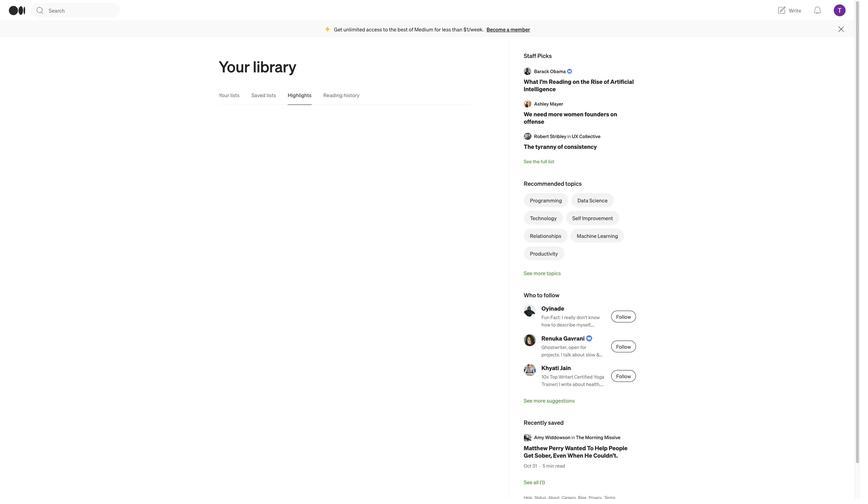 Task type: vqa. For each thing, say whether or not it's contained in the screenshot.
the bottom to
yes



Task type: describe. For each thing, give the bounding box(es) containing it.
reading inside 'link'
[[324, 92, 343, 98]]

ashley mayer
[[534, 101, 564, 107]]

self improvement link
[[566, 211, 620, 225]]

in for the tyranny of consistency
[[568, 133, 571, 139]]

morning
[[586, 435, 604, 441]]

couldn't.
[[594, 452, 618, 460]]

search field
[[49, 3, 120, 18]]

saved
[[252, 92, 266, 98]]

library
[[253, 56, 296, 76]]

barack
[[534, 68, 550, 74]]

homepage image
[[9, 6, 25, 15]]

blacklashes image
[[834, 4, 846, 16]]

oct
[[524, 463, 532, 469]]

full
[[541, 158, 548, 165]]

min
[[547, 463, 555, 469]]

see for see more topics
[[524, 270, 533, 277]]

learning
[[598, 233, 618, 239]]

$
[[464, 26, 467, 33]]

1 horizontal spatial the
[[533, 158, 540, 165]]

1 vertical spatial 1
[[542, 479, 544, 486]]

self
[[573, 215, 581, 222]]

see the full list
[[524, 158, 555, 165]]

write link
[[778, 6, 802, 15]]

(
[[540, 479, 542, 486]]

reading history link
[[324, 91, 360, 99]]

less
[[442, 26, 451, 33]]

the for to
[[389, 26, 397, 33]]

1 vertical spatial the
[[576, 435, 585, 441]]

recently
[[524, 419, 547, 427]]

notifications image
[[814, 6, 823, 15]]

obama
[[551, 68, 566, 74]]

get unlimited access to the best of medium for less than $ 1 /week. become a member
[[334, 26, 530, 33]]

suggestions
[[547, 398, 575, 404]]

than
[[452, 26, 463, 33]]

robert stribley image
[[524, 133, 532, 140]]

machine learning link
[[571, 229, 625, 243]]

the morning missive link
[[576, 435, 621, 441]]

programming link
[[524, 194, 569, 208]]

on inside we need more women founders on offense
[[611, 110, 618, 118]]

the tyranny of consistency link
[[524, 143, 636, 151]]

need
[[534, 110, 547, 118]]

oyinade
[[542, 305, 565, 313]]

your library
[[219, 56, 296, 76]]

1 vertical spatial to
[[538, 292, 543, 299]]

machine
[[577, 233, 597, 239]]

ux
[[572, 133, 579, 139]]

the tyranny of consistency
[[524, 143, 597, 151]]

stribley
[[550, 133, 567, 139]]

staff picks link
[[524, 52, 636, 60]]

0 horizontal spatial to
[[383, 26, 388, 33]]

we need more women founders on offense
[[524, 110, 618, 125]]

/week.
[[469, 26, 484, 33]]

2 follow button from the top
[[612, 341, 636, 353]]

get inside matthew perry wanted to help people get sober, even when he couldn't. oct 31 · 5 min read
[[524, 452, 534, 460]]

close image
[[837, 25, 846, 34]]

see the full list link
[[524, 158, 555, 165]]

people
[[609, 445, 628, 452]]

follow for khyati jain
[[617, 373, 631, 380]]

access
[[366, 26, 382, 33]]

)
[[544, 479, 545, 486]]

intelligence
[[524, 85, 556, 93]]

of for medium
[[409, 26, 414, 33]]

widdowson
[[545, 435, 571, 441]]

robert stribley in ux collective
[[534, 133, 601, 139]]

0 vertical spatial the
[[524, 143, 535, 151]]

what
[[524, 78, 539, 85]]

amy widdowson link
[[534, 435, 572, 441]]

5
[[543, 463, 546, 469]]

list
[[549, 158, 555, 165]]

·
[[540, 463, 541, 470]]

31
[[533, 463, 537, 469]]

recently saved
[[524, 419, 564, 427]]

follow
[[544, 292, 560, 299]]

self improvement
[[573, 215, 613, 222]]

1 vertical spatial topics
[[547, 270, 561, 277]]

follow for oyinade
[[617, 314, 631, 320]]

recommended topics
[[524, 180, 582, 188]]

unlimited
[[344, 26, 365, 33]]

offense
[[524, 118, 545, 125]]

barack obama link
[[534, 68, 567, 74]]

even
[[553, 452, 567, 460]]

staff
[[524, 52, 537, 60]]

saved lists link
[[252, 91, 276, 99]]

relationships
[[530, 233, 562, 239]]

barack obama image
[[524, 68, 532, 75]]

jain
[[561, 364, 571, 372]]

renuka
[[542, 335, 563, 342]]

see more suggestions link
[[524, 398, 575, 404]]

best
[[398, 26, 408, 33]]

see for see the full list
[[524, 158, 532, 165]]

oyinade image
[[524, 305, 536, 317]]

a
[[507, 26, 510, 33]]

oyinade link
[[542, 305, 565, 313]]

khyati jain
[[542, 364, 571, 372]]

history
[[344, 92, 360, 98]]

see all ( 1 )
[[524, 479, 545, 486]]



Task type: locate. For each thing, give the bounding box(es) containing it.
lists for your lists
[[230, 92, 240, 98]]

relationships link
[[524, 229, 568, 243]]

more left suggestions
[[534, 398, 546, 404]]

to right 'access'
[[383, 26, 388, 33]]

reading inside what i'm reading on the rise of artificial intelligence
[[549, 78, 572, 85]]

matthew perry wanted to help people get sober, even when he couldn't. oct 31 · 5 min read
[[524, 445, 628, 470]]

1
[[467, 26, 469, 33], [542, 479, 544, 486]]

data
[[578, 197, 589, 204]]

to right who
[[538, 292, 543, 299]]

become a member link
[[487, 26, 530, 33]]

see left all
[[524, 479, 533, 486]]

on left rise
[[573, 78, 580, 85]]

2 vertical spatial more
[[534, 398, 546, 404]]

see left full
[[524, 158, 532, 165]]

in for matthew perry wanted to help people get sober, even when he couldn't.
[[572, 435, 576, 441]]

0 vertical spatial 1
[[467, 26, 469, 33]]

on
[[573, 78, 580, 85], [611, 110, 618, 118]]

picks
[[538, 52, 552, 60]]

0 vertical spatial follow
[[617, 314, 631, 320]]

robert stribley link
[[534, 133, 568, 139]]

2 vertical spatial follow
[[617, 373, 631, 380]]

he
[[585, 452, 593, 460]]

all
[[534, 479, 539, 486]]

1 horizontal spatial reading
[[549, 78, 572, 85]]

your for your lists
[[219, 92, 229, 98]]

to
[[383, 26, 388, 33], [538, 292, 543, 299]]

0 vertical spatial topics
[[566, 180, 582, 188]]

lists
[[230, 92, 240, 98], [267, 92, 276, 98]]

0 vertical spatial follow button
[[612, 311, 636, 323]]

2 horizontal spatial of
[[604, 78, 610, 85]]

collective
[[580, 133, 601, 139]]

khyati jain image
[[524, 365, 536, 377]]

member
[[511, 26, 530, 33]]

write
[[789, 7, 802, 14]]

0 horizontal spatial reading
[[324, 92, 343, 98]]

improvement
[[582, 215, 613, 222]]

2 vertical spatial follow button
[[612, 371, 636, 383]]

khyati
[[542, 364, 559, 372]]

1 vertical spatial your
[[219, 92, 229, 98]]

more
[[549, 110, 563, 118], [534, 270, 546, 277], [534, 398, 546, 404]]

follow button for khyati jain
[[612, 371, 636, 383]]

0 vertical spatial of
[[409, 26, 414, 33]]

women
[[564, 110, 584, 118]]

robert
[[534, 133, 549, 139]]

on right "founders"
[[611, 110, 618, 118]]

0 horizontal spatial 1
[[467, 26, 469, 33]]

see for see more suggestions
[[524, 398, 533, 404]]

1 vertical spatial the
[[581, 78, 590, 85]]

reading down obama on the right top of the page
[[549, 78, 572, 85]]

2 vertical spatial of
[[558, 143, 563, 151]]

0 horizontal spatial lists
[[230, 92, 240, 98]]

renuka gavrani
[[542, 335, 585, 342]]

0 horizontal spatial the
[[389, 26, 397, 33]]

more down the mayer
[[549, 110, 563, 118]]

the up the wanted
[[576, 435, 585, 441]]

1 right all
[[542, 479, 544, 486]]

get up oct
[[524, 452, 534, 460]]

saved
[[548, 419, 564, 427]]

staff picks
[[524, 52, 552, 60]]

sober,
[[535, 452, 552, 460]]

saved lists
[[252, 92, 276, 98]]

1 horizontal spatial topics
[[566, 180, 582, 188]]

what i'm reading on the rise of artificial intelligence
[[524, 78, 634, 93]]

of right rise
[[604, 78, 610, 85]]

barack obama
[[534, 68, 566, 74]]

in left 'ux'
[[568, 133, 571, 139]]

matthew
[[524, 445, 548, 452]]

0 horizontal spatial on
[[573, 78, 580, 85]]

lists for saved lists
[[267, 92, 276, 98]]

highlights
[[288, 92, 312, 98]]

what i'm reading on the rise of artificial intelligence link
[[524, 78, 636, 93]]

0 vertical spatial in
[[568, 133, 571, 139]]

see
[[524, 158, 532, 165], [524, 270, 533, 277], [524, 398, 533, 404], [524, 479, 533, 486]]

of
[[409, 26, 414, 33], [604, 78, 610, 85], [558, 143, 563, 151]]

the
[[389, 26, 397, 33], [581, 78, 590, 85], [533, 158, 540, 165]]

1 follow button from the top
[[612, 311, 636, 323]]

your up your lists link
[[219, 56, 250, 76]]

0 horizontal spatial get
[[334, 26, 343, 33]]

0 vertical spatial reading
[[549, 78, 572, 85]]

topics down productivity link
[[547, 270, 561, 277]]

0 vertical spatial your
[[219, 56, 250, 76]]

0 horizontal spatial of
[[409, 26, 414, 33]]

become
[[487, 26, 506, 33]]

the down the robert stribley icon
[[524, 143, 535, 151]]

1 horizontal spatial to
[[538, 292, 543, 299]]

ashley mayer link
[[534, 101, 564, 107]]

science
[[590, 197, 608, 204]]

the left rise
[[581, 78, 590, 85]]

amy
[[534, 435, 544, 441]]

0 vertical spatial to
[[383, 26, 388, 33]]

reading history
[[324, 92, 360, 98]]

the left best
[[389, 26, 397, 33]]

technology link
[[524, 211, 563, 225]]

to
[[588, 445, 594, 452]]

5 min read link
[[543, 463, 565, 470]]

1 horizontal spatial the
[[576, 435, 585, 441]]

your lists
[[219, 92, 240, 98]]

for
[[435, 26, 441, 33]]

1 vertical spatial more
[[534, 270, 546, 277]]

on inside what i'm reading on the rise of artificial intelligence
[[573, 78, 580, 85]]

1 horizontal spatial 1
[[542, 479, 544, 486]]

get left unlimited
[[334, 26, 343, 33]]

lists inside 'link'
[[267, 92, 276, 98]]

highlights link
[[288, 91, 312, 99]]

1 lists from the left
[[230, 92, 240, 98]]

ux collective link
[[572, 133, 601, 139]]

2 see from the top
[[524, 270, 533, 277]]

2 vertical spatial the
[[533, 158, 540, 165]]

the inside what i'm reading on the rise of artificial intelligence
[[581, 78, 590, 85]]

write image
[[778, 6, 787, 15]]

2 follow from the top
[[617, 344, 631, 350]]

2 lists from the left
[[267, 92, 276, 98]]

founders
[[585, 110, 610, 118]]

the morning missive image
[[524, 435, 532, 442]]

of down stribley
[[558, 143, 563, 151]]

topics
[[566, 180, 582, 188], [547, 270, 561, 277]]

i'm
[[540, 78, 548, 85]]

renuka gavrani image
[[524, 335, 536, 347]]

mayer
[[550, 101, 564, 107]]

wanted
[[565, 445, 586, 452]]

your lists link
[[219, 91, 240, 99]]

data science
[[578, 197, 608, 204]]

who to follow
[[524, 292, 560, 299]]

programming
[[530, 197, 562, 204]]

1 vertical spatial follow
[[617, 344, 631, 350]]

follow
[[617, 314, 631, 320], [617, 344, 631, 350], [617, 373, 631, 380]]

2 your from the top
[[219, 92, 229, 98]]

see up who
[[524, 270, 533, 277]]

gavrani
[[564, 335, 585, 342]]

3 follow from the top
[[617, 373, 631, 380]]

your
[[219, 56, 250, 76], [219, 92, 229, 98]]

1 horizontal spatial get
[[524, 452, 534, 460]]

1 horizontal spatial lists
[[267, 92, 276, 98]]

see more topics link
[[524, 270, 561, 277]]

oct 31 link
[[524, 463, 537, 470]]

0 vertical spatial get
[[334, 26, 343, 33]]

1 see from the top
[[524, 158, 532, 165]]

0 vertical spatial the
[[389, 26, 397, 33]]

see more topics
[[524, 270, 561, 277]]

1 vertical spatial follow button
[[612, 341, 636, 353]]

the
[[524, 143, 535, 151], [576, 435, 585, 441]]

recommended
[[524, 180, 565, 188]]

the for on
[[581, 78, 590, 85]]

rise
[[591, 78, 603, 85]]

0 vertical spatial on
[[573, 78, 580, 85]]

see up recently
[[524, 398, 533, 404]]

1 vertical spatial in
[[572, 435, 576, 441]]

in up the wanted
[[572, 435, 576, 441]]

0 vertical spatial more
[[549, 110, 563, 118]]

when
[[568, 452, 584, 460]]

1 vertical spatial reading
[[324, 92, 343, 98]]

0 horizontal spatial topics
[[547, 270, 561, 277]]

medium
[[415, 26, 434, 33]]

topics up data on the right top of the page
[[566, 180, 582, 188]]

1 your from the top
[[219, 56, 250, 76]]

4 see from the top
[[524, 479, 533, 486]]

more inside we need more women founders on offense
[[549, 110, 563, 118]]

in
[[568, 133, 571, 139], [572, 435, 576, 441]]

of for artificial
[[604, 78, 610, 85]]

more for suggestions
[[534, 398, 546, 404]]

1 vertical spatial on
[[611, 110, 618, 118]]

ashley mayer image
[[524, 100, 532, 108]]

more for topics
[[534, 270, 546, 277]]

your for your library
[[219, 56, 250, 76]]

perry
[[549, 445, 564, 452]]

3 see from the top
[[524, 398, 533, 404]]

1 horizontal spatial of
[[558, 143, 563, 151]]

of right best
[[409, 26, 414, 33]]

reading left history
[[324, 92, 343, 98]]

lists left saved
[[230, 92, 240, 98]]

of inside what i'm reading on the rise of artificial intelligence
[[604, 78, 610, 85]]

productivity link
[[524, 247, 565, 261]]

productivity
[[530, 250, 558, 257]]

the left full
[[533, 158, 540, 165]]

1 follow from the top
[[617, 314, 631, 320]]

get
[[334, 26, 343, 33], [524, 452, 534, 460]]

0 horizontal spatial the
[[524, 143, 535, 151]]

follow button for oyinade
[[612, 311, 636, 323]]

lists right saved
[[267, 92, 276, 98]]

2 horizontal spatial the
[[581, 78, 590, 85]]

3 follow button from the top
[[612, 371, 636, 383]]

your left saved
[[219, 92, 229, 98]]

missive
[[605, 435, 621, 441]]

more down productivity
[[534, 270, 546, 277]]

1 right than
[[467, 26, 469, 33]]

khyati jain link
[[542, 364, 571, 372]]

1 horizontal spatial on
[[611, 110, 618, 118]]

1 vertical spatial of
[[604, 78, 610, 85]]

1 vertical spatial get
[[524, 452, 534, 460]]



